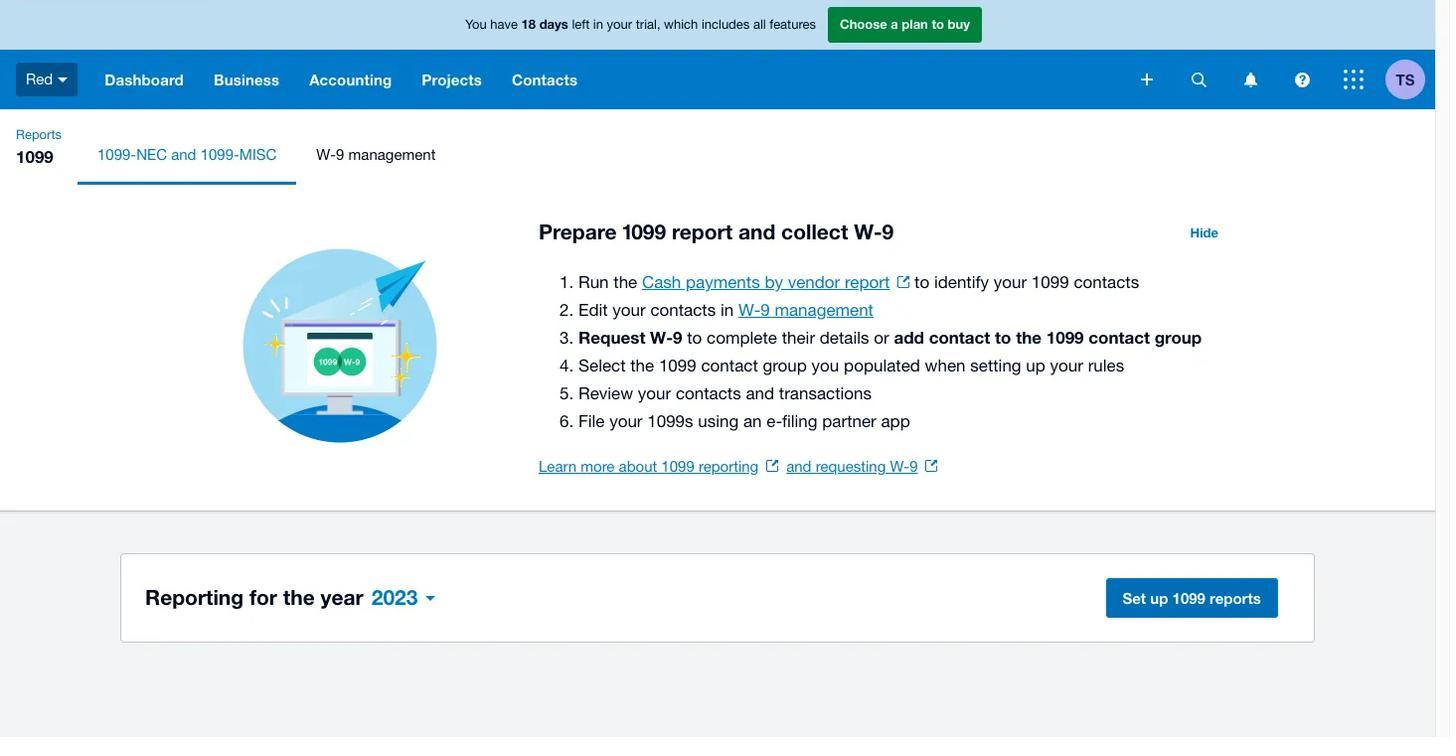 Task type: locate. For each thing, give the bounding box(es) containing it.
left
[[572, 17, 590, 32]]

contact down complete
[[702, 356, 759, 376]]

1099- right reports 1099
[[97, 146, 136, 163]]

w-9 management link up the their
[[739, 300, 874, 320]]

using
[[698, 412, 739, 432]]

1 horizontal spatial management
[[775, 300, 874, 320]]

1099 down to identify your 1099 contacts
[[1047, 327, 1084, 348]]

report up payments
[[672, 220, 733, 245]]

1 vertical spatial in
[[721, 300, 734, 320]]

0 horizontal spatial contact
[[702, 356, 759, 376]]

learn
[[539, 458, 577, 475]]

request
[[579, 327, 646, 348]]

choose a plan to buy
[[840, 16, 971, 32]]

contact up rules
[[1089, 327, 1151, 348]]

w- right collect
[[854, 220, 883, 245]]

and
[[171, 146, 196, 163], [739, 220, 776, 245], [746, 384, 775, 404], [787, 458, 812, 475]]

edit your contacts in w-9 management request w-9 to complete their details or add contact to the 1099 contact group select the 1099 contact group you populated when setting up your rules review your contacts and transactions file your 1099s using an e-filing partner app
[[579, 300, 1202, 432]]

management down vendor
[[775, 300, 874, 320]]

menu containing 1099-nec and 1099-misc
[[78, 125, 1436, 185]]

a
[[891, 16, 899, 32]]

and right nec
[[171, 146, 196, 163]]

to left buy at the top right of the page
[[932, 16, 945, 32]]

1 vertical spatial w-9 management link
[[739, 300, 874, 320]]

business button
[[199, 50, 294, 109]]

1099-
[[97, 146, 136, 163], [200, 146, 239, 163]]

2 1099- from the left
[[200, 146, 239, 163]]

when
[[925, 356, 966, 376]]

up inside set up 1099 reports button
[[1151, 590, 1169, 608]]

contacts button
[[497, 50, 593, 109]]

1 vertical spatial group
[[763, 356, 807, 376]]

and down filing
[[787, 458, 812, 475]]

up right set
[[1151, 590, 1169, 608]]

0 vertical spatial up
[[1027, 356, 1046, 376]]

reports
[[1210, 590, 1262, 608]]

contact up when
[[929, 327, 991, 348]]

and up by
[[739, 220, 776, 245]]

the
[[614, 272, 638, 292], [1016, 327, 1042, 348], [631, 356, 655, 376], [283, 586, 315, 611]]

0 horizontal spatial management
[[349, 146, 436, 163]]

up right "setting"
[[1027, 356, 1046, 376]]

year
[[321, 586, 364, 611]]

contacts up rules
[[1074, 272, 1140, 292]]

the right for
[[283, 586, 315, 611]]

in right left
[[594, 17, 604, 32]]

w-9 management
[[317, 146, 436, 163]]

svg image
[[1344, 70, 1364, 89], [1192, 72, 1207, 87]]

contact
[[929, 327, 991, 348], [1089, 327, 1151, 348], [702, 356, 759, 376]]

banner containing ts
[[0, 0, 1436, 109]]

1099
[[16, 146, 54, 167], [623, 220, 666, 245], [1032, 272, 1070, 292], [1047, 327, 1084, 348], [659, 356, 697, 376], [662, 458, 695, 475], [1173, 590, 1206, 608]]

1 horizontal spatial w-9 management link
[[739, 300, 874, 320]]

0 vertical spatial group
[[1155, 327, 1202, 348]]

contacts down cash
[[651, 300, 716, 320]]

1099 up cash
[[623, 220, 666, 245]]

up
[[1027, 356, 1046, 376], [1151, 590, 1169, 608]]

your left the trial,
[[607, 17, 633, 32]]

buy
[[948, 16, 971, 32]]

set
[[1123, 590, 1147, 608]]

1 vertical spatial up
[[1151, 590, 1169, 608]]

w-9 management link for reports 1099
[[297, 125, 456, 185]]

business
[[214, 71, 280, 89]]

collect
[[782, 220, 849, 245]]

run
[[579, 272, 609, 292]]

nec
[[136, 146, 167, 163]]

1099- right nec
[[200, 146, 239, 163]]

0 vertical spatial w-9 management link
[[297, 125, 456, 185]]

which
[[664, 17, 698, 32]]

features
[[770, 17, 816, 32]]

plan
[[902, 16, 929, 32]]

you
[[812, 356, 840, 376]]

2023 button
[[364, 579, 444, 619]]

management down accounting
[[349, 146, 436, 163]]

0 horizontal spatial svg image
[[1192, 72, 1207, 87]]

0 horizontal spatial in
[[594, 17, 604, 32]]

18
[[522, 16, 536, 32]]

w-9 management link down accounting
[[297, 125, 456, 185]]

file
[[579, 412, 605, 432]]

reporting for the year
[[145, 586, 364, 611]]

0 vertical spatial in
[[594, 17, 604, 32]]

1 1099- from the left
[[97, 146, 136, 163]]

group
[[1155, 327, 1202, 348], [763, 356, 807, 376]]

0 vertical spatial contacts
[[1074, 272, 1140, 292]]

the right run
[[614, 272, 638, 292]]

run the cash payments by vendor report
[[579, 272, 890, 292]]

9 down cash
[[673, 327, 683, 348]]

w-
[[317, 146, 336, 163], [854, 220, 883, 245], [739, 300, 761, 320], [650, 327, 673, 348], [890, 458, 910, 475]]

misc
[[239, 146, 277, 163]]

filing
[[783, 412, 818, 432]]

in down payments
[[721, 300, 734, 320]]

9 down 'app'
[[910, 458, 918, 475]]

edit
[[579, 300, 608, 320]]

svg image inside 'red' popup button
[[58, 77, 68, 82]]

dashboard
[[105, 71, 184, 89]]

your inside the you have 18 days left in your trial, which includes all features
[[607, 17, 633, 32]]

your up 1099s
[[638, 384, 671, 404]]

your down review
[[610, 412, 643, 432]]

1 vertical spatial management
[[775, 300, 874, 320]]

cash payments by vendor report link
[[642, 272, 910, 292]]

contacts up using
[[676, 384, 742, 404]]

contacts
[[1074, 272, 1140, 292], [651, 300, 716, 320], [676, 384, 742, 404]]

1 horizontal spatial contact
[[929, 327, 991, 348]]

1099 down 'reports' link
[[16, 146, 54, 167]]

or
[[874, 328, 890, 348]]

main content
[[0, 185, 1436, 686]]

1099 right identify
[[1032, 272, 1070, 292]]

you
[[465, 17, 487, 32]]

details
[[820, 328, 870, 348]]

transactions
[[779, 384, 872, 404]]

report right vendor
[[845, 272, 890, 292]]

complete
[[707, 328, 778, 348]]

management
[[349, 146, 436, 163], [775, 300, 874, 320]]

1099 left the reports
[[1173, 590, 1206, 608]]

and requesting w-9 link
[[787, 458, 938, 475]]

in
[[594, 17, 604, 32], [721, 300, 734, 320]]

ts
[[1397, 70, 1416, 88]]

and up an
[[746, 384, 775, 404]]

1 horizontal spatial 1099-
[[200, 146, 239, 163]]

0 horizontal spatial w-9 management link
[[297, 125, 456, 185]]

0 vertical spatial report
[[672, 220, 733, 245]]

the right select
[[631, 356, 655, 376]]

1 horizontal spatial up
[[1151, 590, 1169, 608]]

menu
[[78, 125, 1436, 185]]

0 horizontal spatial up
[[1027, 356, 1046, 376]]

0 horizontal spatial 1099-
[[97, 146, 136, 163]]

report
[[672, 220, 733, 245], [845, 272, 890, 292]]

to identify your 1099 contacts
[[910, 272, 1140, 292]]

svg image
[[1245, 72, 1257, 87], [1295, 72, 1310, 87], [1142, 74, 1154, 86], [58, 77, 68, 82]]

your
[[607, 17, 633, 32], [994, 272, 1027, 292], [613, 300, 646, 320], [1051, 356, 1084, 376], [638, 384, 671, 404], [610, 412, 643, 432]]

hide
[[1191, 225, 1219, 241]]

prepare
[[539, 220, 617, 245]]

partner
[[823, 412, 877, 432]]

1 vertical spatial report
[[845, 272, 890, 292]]

9
[[336, 146, 344, 163], [883, 220, 894, 245], [761, 300, 770, 320], [673, 327, 683, 348], [910, 458, 918, 475]]

banner
[[0, 0, 1436, 109]]

1 horizontal spatial in
[[721, 300, 734, 320]]

1099 inside button
[[1173, 590, 1206, 608]]

projects button
[[407, 50, 497, 109]]



Task type: vqa. For each thing, say whether or not it's contained in the screenshot.
trial,
yes



Task type: describe. For each thing, give the bounding box(es) containing it.
all
[[754, 17, 766, 32]]

to left complete
[[687, 328, 702, 348]]

your right identify
[[994, 272, 1027, 292]]

in inside the "edit your contacts in w-9 management request w-9 to complete their details or add contact to the 1099 contact group select the 1099 contact group you populated when setting up your rules review your contacts and transactions file your 1099s using an e-filing partner app"
[[721, 300, 734, 320]]

about
[[619, 458, 658, 475]]

9 right collect
[[883, 220, 894, 245]]

main content containing prepare 1099 report and collect w-9
[[0, 185, 1436, 686]]

1099s
[[648, 412, 694, 432]]

your left rules
[[1051, 356, 1084, 376]]

e-
[[767, 412, 783, 432]]

vendor
[[788, 272, 841, 292]]

9 down by
[[761, 300, 770, 320]]

in inside the you have 18 days left in your trial, which includes all features
[[594, 17, 604, 32]]

accounting
[[309, 71, 392, 89]]

2 vertical spatial contacts
[[676, 384, 742, 404]]

prepare 1099 report and collect w-9
[[539, 220, 894, 245]]

contacts
[[512, 71, 578, 89]]

app
[[882, 412, 911, 432]]

trial,
[[636, 17, 661, 32]]

populated
[[844, 356, 921, 376]]

and inside 'link'
[[171, 146, 196, 163]]

by
[[765, 272, 784, 292]]

w- right request
[[650, 327, 673, 348]]

1099 up 1099s
[[659, 356, 697, 376]]

1 horizontal spatial svg image
[[1344, 70, 1364, 89]]

ts button
[[1386, 50, 1436, 109]]

your up request
[[613, 300, 646, 320]]

hide button
[[1179, 217, 1231, 249]]

includes
[[702, 17, 750, 32]]

select
[[579, 356, 626, 376]]

2023
[[372, 586, 418, 611]]

to inside banner
[[932, 16, 945, 32]]

to left identify
[[915, 272, 930, 292]]

rules
[[1089, 356, 1125, 376]]

learn more about 1099 reporting
[[539, 458, 759, 475]]

identify
[[935, 272, 989, 292]]

2 horizontal spatial contact
[[1089, 327, 1151, 348]]

an
[[744, 412, 762, 432]]

1099 inside reports 1099
[[16, 146, 54, 167]]

set up 1099 reports
[[1123, 590, 1262, 608]]

reports 1099
[[16, 127, 62, 167]]

to up "setting"
[[995, 327, 1012, 348]]

requesting
[[816, 458, 886, 475]]

reports link
[[8, 125, 70, 145]]

reporting
[[145, 586, 244, 611]]

accounting button
[[294, 50, 407, 109]]

their
[[782, 328, 815, 348]]

and requesting w-9
[[787, 458, 918, 475]]

and inside the "edit your contacts in w-9 management request w-9 to complete their details or add contact to the 1099 contact group select the 1099 contact group you populated when setting up your rules review your contacts and transactions file your 1099s using an e-filing partner app"
[[746, 384, 775, 404]]

more
[[581, 458, 615, 475]]

0 vertical spatial management
[[349, 146, 436, 163]]

1099 right about
[[662, 458, 695, 475]]

payments
[[686, 272, 760, 292]]

management inside the "edit your contacts in w-9 management request w-9 to complete their details or add contact to the 1099 contact group select the 1099 contact group you populated when setting up your rules review your contacts and transactions file your 1099s using an e-filing partner app"
[[775, 300, 874, 320]]

w- down 'app'
[[890, 458, 910, 475]]

1099-nec and 1099-misc link
[[78, 125, 297, 185]]

1 horizontal spatial report
[[845, 272, 890, 292]]

dashboard link
[[90, 50, 199, 109]]

1 horizontal spatial group
[[1155, 327, 1202, 348]]

0 horizontal spatial group
[[763, 356, 807, 376]]

0 horizontal spatial report
[[672, 220, 733, 245]]

w-9 management link for to identify your 1099 contacts
[[739, 300, 874, 320]]

up inside the "edit your contacts in w-9 management request w-9 to complete their details or add contact to the 1099 contact group select the 1099 contact group you populated when setting up your rules review your contacts and transactions file your 1099s using an e-filing partner app"
[[1027, 356, 1046, 376]]

days
[[540, 16, 569, 32]]

the up "setting"
[[1016, 327, 1042, 348]]

you have 18 days left in your trial, which includes all features
[[465, 16, 816, 32]]

set up 1099 reports button
[[1106, 579, 1279, 619]]

reporting
[[699, 458, 759, 475]]

red
[[26, 70, 53, 87]]

add
[[894, 327, 925, 348]]

1099-nec and 1099-misc
[[97, 146, 277, 163]]

setting
[[971, 356, 1022, 376]]

1 vertical spatial contacts
[[651, 300, 716, 320]]

have
[[491, 17, 518, 32]]

cash
[[642, 272, 681, 292]]

reports
[[16, 127, 62, 142]]

projects
[[422, 71, 482, 89]]

w- right misc
[[317, 146, 336, 163]]

choose
[[840, 16, 888, 32]]

for
[[250, 586, 277, 611]]

9 down accounting dropdown button
[[336, 146, 344, 163]]

review
[[579, 384, 634, 404]]

w- up complete
[[739, 300, 761, 320]]

learn more about 1099 reporting link
[[539, 458, 779, 475]]

red button
[[0, 50, 90, 109]]



